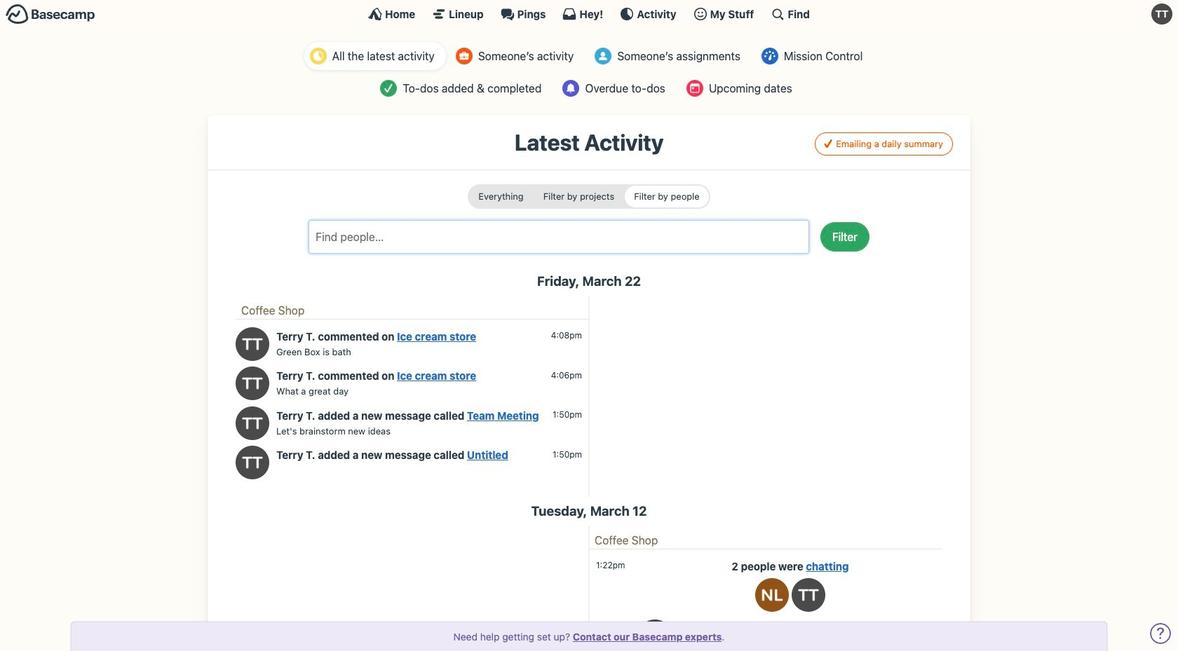 Task type: locate. For each thing, give the bounding box(es) containing it.
terry turtle image
[[1152, 4, 1173, 25], [236, 327, 269, 361], [236, 367, 269, 401], [236, 407, 269, 440], [236, 446, 269, 480]]

0 horizontal spatial terry turtle image
[[638, 620, 672, 652]]

terry turtle image right natalie lubich icon on the bottom
[[792, 579, 826, 612]]

4:08pm element
[[551, 330, 582, 341]]

event image
[[687, 80, 703, 97]]

1:50pm element
[[553, 410, 582, 420], [553, 449, 582, 460]]

natalie lubich image
[[755, 579, 789, 612]]

4:06pm element
[[551, 370, 582, 381]]

terry turtle image right 11:20am element
[[638, 620, 672, 652]]

None submit
[[469, 186, 533, 208], [534, 186, 624, 208], [625, 186, 709, 208], [469, 186, 533, 208], [534, 186, 624, 208], [625, 186, 709, 208]]

0 vertical spatial 1:50pm element
[[553, 410, 582, 420]]

terry turtle image
[[792, 579, 826, 612], [638, 620, 672, 652]]

person report image
[[456, 48, 473, 65]]

reminder image
[[563, 80, 580, 97]]

1 vertical spatial 1:50pm element
[[553, 449, 582, 460]]

1 horizontal spatial terry turtle image
[[792, 579, 826, 612]]

1 vertical spatial terry turtle image
[[638, 620, 672, 652]]



Task type: describe. For each thing, give the bounding box(es) containing it.
gauge image
[[762, 48, 779, 65]]

0 vertical spatial terry turtle image
[[792, 579, 826, 612]]

1:22pm element
[[596, 561, 625, 571]]

11:20am element
[[596, 623, 629, 634]]

2 1:50pm element from the top
[[553, 449, 582, 460]]

1 1:50pm element from the top
[[553, 410, 582, 420]]

Type the names of people whose activity you'd like to see text field
[[315, 227, 781, 248]]

assignment image
[[595, 48, 612, 65]]

keyboard shortcut: ⌘ + / image
[[771, 7, 785, 21]]

filter activity group
[[468, 185, 710, 209]]

todo image
[[380, 80, 397, 97]]

activity report image
[[310, 48, 327, 65]]

switch accounts image
[[6, 4, 95, 25]]

main element
[[0, 0, 1178, 27]]



